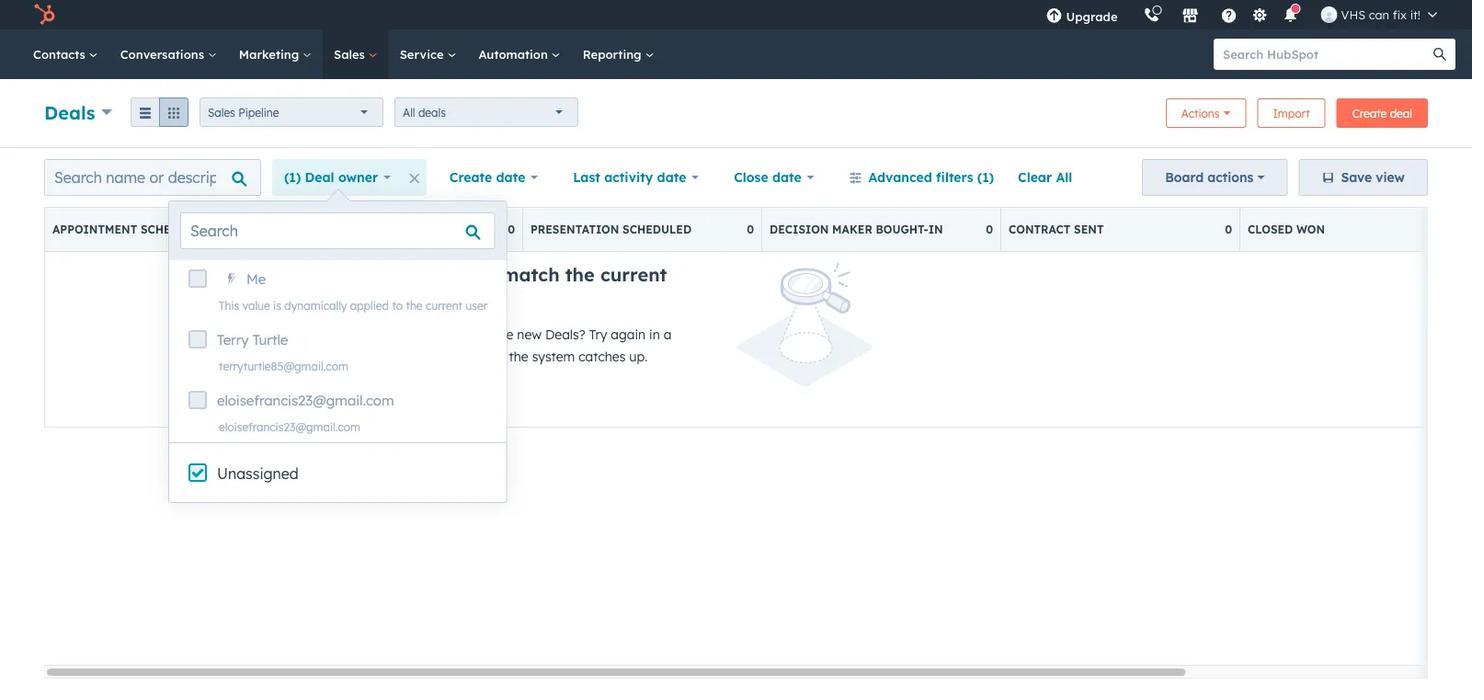 Task type: vqa. For each thing, say whether or not it's contained in the screenshot.
the applied
yes



Task type: locate. For each thing, give the bounding box(es) containing it.
me
[[247, 270, 266, 288]]

deals up the user
[[445, 263, 496, 286]]

date for close date
[[773, 169, 802, 185]]

new
[[517, 327, 542, 343]]

current inside no deals match the current filters.
[[601, 263, 667, 286]]

1 scheduled from the left
[[141, 223, 210, 236]]

board actions button
[[1143, 159, 1288, 196]]

0 vertical spatial current
[[601, 263, 667, 286]]

1 vertical spatial eloisefrancis23@gmail.com
[[219, 420, 361, 434]]

create deal button
[[1337, 98, 1429, 128]]

0 left decision at the top of page
[[747, 223, 754, 236]]

sales
[[334, 46, 369, 62], [208, 105, 235, 119]]

maker
[[833, 223, 873, 236]]

it!
[[1411, 7, 1421, 22]]

1 vertical spatial current
[[426, 299, 463, 312]]

presentation
[[531, 223, 620, 236]]

the down no
[[406, 299, 423, 312]]

contract sent
[[1009, 223, 1104, 236]]

few
[[413, 349, 435, 365]]

deals
[[44, 101, 95, 124], [445, 263, 496, 286]]

closed
[[1248, 223, 1294, 236]]

hubspot link
[[22, 4, 69, 26]]

1 horizontal spatial current
[[601, 263, 667, 286]]

expecting to see new deals? try again in a few seconds as the system catches up.
[[413, 327, 672, 365]]

the
[[566, 263, 595, 286], [406, 299, 423, 312], [509, 349, 529, 365]]

create left deal
[[1353, 106, 1388, 120]]

match
[[502, 263, 560, 286]]

board actions
[[1166, 169, 1254, 185]]

1 horizontal spatial create
[[1353, 106, 1388, 120]]

deals inside popup button
[[44, 101, 95, 124]]

1 horizontal spatial all
[[1057, 169, 1073, 185]]

a
[[664, 327, 672, 343]]

current up expecting
[[426, 299, 463, 312]]

last activity date button
[[561, 159, 711, 196]]

conversations
[[120, 46, 208, 62]]

reporting
[[583, 46, 645, 62]]

save
[[1342, 169, 1373, 185]]

scheduled down the last activity date popup button
[[623, 223, 692, 236]]

1 horizontal spatial the
[[509, 349, 529, 365]]

date for create date
[[496, 169, 526, 185]]

contract
[[1009, 223, 1071, 236]]

bought-
[[876, 223, 929, 236]]

the inside no deals match the current filters.
[[566, 263, 595, 286]]

menu item
[[1131, 0, 1135, 29]]

group
[[131, 98, 189, 127]]

1 vertical spatial sales
[[208, 105, 235, 119]]

deals inside no deals match the current filters.
[[445, 263, 496, 286]]

all left the deals
[[403, 105, 415, 119]]

sales left pipeline
[[208, 105, 235, 119]]

is
[[273, 299, 281, 312]]

0 horizontal spatial scheduled
[[141, 223, 210, 236]]

marketing
[[239, 46, 303, 62]]

1 vertical spatial deals
[[445, 263, 496, 286]]

0 vertical spatial sales
[[334, 46, 369, 62]]

to right applied
[[392, 299, 403, 312]]

advanced
[[869, 169, 933, 185]]

1 date from the left
[[496, 169, 526, 185]]

sales left service
[[334, 46, 369, 62]]

current
[[601, 263, 667, 286], [426, 299, 463, 312]]

the right as
[[509, 349, 529, 365]]

0 left contract
[[986, 223, 994, 236]]

system
[[532, 349, 575, 365]]

to
[[392, 299, 403, 312], [477, 327, 490, 343]]

close
[[734, 169, 769, 185]]

eloisefrancis23@gmail.com
[[217, 392, 394, 409], [219, 420, 361, 434]]

create inside popup button
[[450, 169, 492, 185]]

deals?
[[545, 327, 586, 343]]

create inside button
[[1353, 106, 1388, 120]]

(1) inside popup button
[[284, 169, 301, 185]]

help image
[[1221, 8, 1238, 25]]

2 (1) from the left
[[978, 169, 995, 185]]

current down presentation scheduled
[[601, 263, 667, 286]]

hubspot image
[[33, 4, 55, 26]]

0 horizontal spatial date
[[496, 169, 526, 185]]

try
[[589, 327, 608, 343]]

pipeline
[[238, 105, 279, 119]]

2 horizontal spatial date
[[773, 169, 802, 185]]

can
[[1370, 7, 1390, 22]]

date right activity
[[657, 169, 687, 185]]

scheduled down search name or description search field
[[141, 223, 210, 236]]

filters
[[937, 169, 974, 185]]

2 scheduled from the left
[[623, 223, 692, 236]]

0 horizontal spatial all
[[403, 105, 415, 119]]

0 vertical spatial to
[[392, 299, 403, 312]]

0 horizontal spatial deals
[[44, 101, 95, 124]]

1 horizontal spatial scheduled
[[623, 223, 692, 236]]

actions button
[[1166, 98, 1247, 128]]

0 horizontal spatial create
[[450, 169, 492, 185]]

to left see
[[477, 327, 490, 343]]

1 vertical spatial create
[[450, 169, 492, 185]]

1 horizontal spatial to
[[477, 327, 490, 343]]

0 vertical spatial create
[[1353, 106, 1388, 120]]

close date button
[[722, 159, 827, 196]]

eloisefrancis23@gmail.com down terryturtle85@gmail.com at the bottom left
[[217, 392, 394, 409]]

3 0 from the left
[[986, 223, 994, 236]]

0 vertical spatial the
[[566, 263, 595, 286]]

0 up match at the top left
[[508, 223, 515, 236]]

0 left closed
[[1226, 223, 1233, 236]]

0 for contract sent
[[1226, 223, 1233, 236]]

3 date from the left
[[773, 169, 802, 185]]

user
[[466, 299, 488, 312]]

2 horizontal spatial the
[[566, 263, 595, 286]]

list box containing me
[[169, 260, 506, 443]]

all right clear
[[1057, 169, 1073, 185]]

sales inside popup button
[[208, 105, 235, 119]]

to inside expecting to see new deals? try again in a few seconds as the system catches up.
[[477, 327, 490, 343]]

0 vertical spatial deals
[[44, 101, 95, 124]]

all deals
[[403, 105, 446, 119]]

0 vertical spatial all
[[403, 105, 415, 119]]

the inside expecting to see new deals? try again in a few seconds as the system catches up.
[[509, 349, 529, 365]]

the down presentation on the top
[[566, 263, 595, 286]]

menu containing vhs can fix it!
[[1034, 0, 1451, 29]]

filters.
[[413, 286, 471, 309]]

0 horizontal spatial sales
[[208, 105, 235, 119]]

create deal
[[1353, 106, 1413, 120]]

create
[[1353, 106, 1388, 120], [450, 169, 492, 185]]

date right close
[[773, 169, 802, 185]]

marketplaces image
[[1183, 8, 1199, 25]]

1 horizontal spatial date
[[657, 169, 687, 185]]

2 vertical spatial the
[[509, 349, 529, 365]]

vhs can fix it! button
[[1311, 0, 1449, 29]]

deals button
[[44, 99, 112, 126]]

vhs can fix it!
[[1342, 7, 1421, 22]]

4 0 from the left
[[1226, 223, 1233, 236]]

eloisefrancis23@gmail.com up the 'unassigned'
[[219, 420, 361, 434]]

list box
[[169, 260, 506, 443]]

0
[[508, 223, 515, 236], [747, 223, 754, 236], [986, 223, 994, 236], [1226, 223, 1233, 236]]

closed won
[[1248, 223, 1326, 236]]

scheduled
[[141, 223, 210, 236], [623, 223, 692, 236]]

deals
[[419, 105, 446, 119]]

1 horizontal spatial (1)
[[978, 169, 995, 185]]

last
[[573, 169, 601, 185]]

settings link
[[1249, 5, 1272, 24]]

0 horizontal spatial the
[[406, 299, 423, 312]]

view
[[1377, 169, 1406, 185]]

expecting
[[413, 327, 473, 343]]

import button
[[1258, 98, 1326, 128]]

all inside clear all 'button'
[[1057, 169, 1073, 185]]

scheduled for presentation scheduled
[[623, 223, 692, 236]]

close date
[[734, 169, 802, 185]]

2 0 from the left
[[747, 223, 754, 236]]

0 horizontal spatial to
[[392, 299, 403, 312]]

clear all
[[1019, 169, 1073, 185]]

service link
[[389, 29, 468, 79]]

date down 'all deals' popup button
[[496, 169, 526, 185]]

1 horizontal spatial deals
[[445, 263, 496, 286]]

reporting link
[[572, 29, 666, 79]]

conversations link
[[109, 29, 228, 79]]

(1) right filters
[[978, 169, 995, 185]]

menu
[[1034, 0, 1451, 29]]

all
[[403, 105, 415, 119], [1057, 169, 1073, 185]]

1 vertical spatial all
[[1057, 169, 1073, 185]]

owner
[[338, 169, 378, 185]]

scheduled for appointment scheduled
[[141, 223, 210, 236]]

seconds
[[438, 349, 488, 365]]

0 horizontal spatial (1)
[[284, 169, 301, 185]]

create down 'all deals' popup button
[[450, 169, 492, 185]]

contacts link
[[22, 29, 109, 79]]

(1) left deal
[[284, 169, 301, 185]]

deals down contacts link
[[44, 101, 95, 124]]

create date button
[[438, 159, 550, 196]]

(1)
[[284, 169, 301, 185], [978, 169, 995, 185]]

1 horizontal spatial sales
[[334, 46, 369, 62]]

advanced filters (1) button
[[838, 159, 1007, 196]]

1 vertical spatial to
[[477, 327, 490, 343]]

settings image
[[1252, 8, 1269, 24]]

1 (1) from the left
[[284, 169, 301, 185]]



Task type: describe. For each thing, give the bounding box(es) containing it.
save view button
[[1299, 159, 1429, 196]]

actions
[[1208, 169, 1254, 185]]

terry turtle
[[217, 331, 288, 349]]

Search search field
[[180, 213, 495, 249]]

all inside 'all deals' popup button
[[403, 105, 415, 119]]

this value is dynamically applied to the current user
[[219, 299, 488, 312]]

0 for presentation scheduled
[[747, 223, 754, 236]]

contacts
[[33, 46, 89, 62]]

upgrade image
[[1047, 8, 1063, 25]]

terry turtle image
[[1322, 6, 1338, 23]]

upgrade
[[1067, 9, 1118, 24]]

decision maker bought-in
[[770, 223, 944, 236]]

create for create deal
[[1353, 106, 1388, 120]]

automation link
[[468, 29, 572, 79]]

2 date from the left
[[657, 169, 687, 185]]

sales pipeline button
[[200, 98, 384, 127]]

clear all button
[[1007, 159, 1085, 196]]

(1) inside button
[[978, 169, 995, 185]]

applied
[[350, 299, 389, 312]]

clear
[[1019, 169, 1053, 185]]

sales for sales
[[334, 46, 369, 62]]

deals banner
[[44, 93, 1429, 129]]

see
[[493, 327, 514, 343]]

fix
[[1394, 7, 1408, 22]]

turtle
[[253, 331, 288, 349]]

unassigned
[[217, 465, 299, 483]]

vhs
[[1342, 7, 1366, 22]]

up.
[[630, 349, 648, 365]]

in
[[929, 223, 944, 236]]

create for create date
[[450, 169, 492, 185]]

marketplaces button
[[1172, 0, 1210, 29]]

activity
[[605, 169, 653, 185]]

automation
[[479, 46, 552, 62]]

last activity date
[[573, 169, 687, 185]]

create date
[[450, 169, 526, 185]]

service
[[400, 46, 448, 62]]

terry
[[217, 331, 249, 349]]

appointment
[[52, 223, 137, 236]]

board
[[1166, 169, 1204, 185]]

calling icon button
[[1137, 3, 1168, 27]]

sales pipeline
[[208, 105, 279, 119]]

1 vertical spatial the
[[406, 299, 423, 312]]

sent
[[1075, 223, 1104, 236]]

no
[[413, 263, 439, 286]]

to inside list box
[[392, 299, 403, 312]]

presentation scheduled
[[531, 223, 692, 236]]

0 vertical spatial eloisefrancis23@gmail.com
[[217, 392, 394, 409]]

as
[[492, 349, 506, 365]]

0 horizontal spatial current
[[426, 299, 463, 312]]

actions
[[1182, 106, 1220, 120]]

catches
[[579, 349, 626, 365]]

decision
[[770, 223, 829, 236]]

0 for decision maker bought-in
[[986, 223, 994, 236]]

again
[[611, 327, 646, 343]]

advanced filters (1)
[[869, 169, 995, 185]]

all deals button
[[395, 98, 579, 127]]

notifications image
[[1283, 8, 1300, 25]]

1 0 from the left
[[508, 223, 515, 236]]

save view
[[1342, 169, 1406, 185]]

notifications button
[[1276, 0, 1307, 29]]

calling icon image
[[1144, 7, 1161, 24]]

Search name or description search field
[[44, 159, 261, 196]]

sales for sales pipeline
[[208, 105, 235, 119]]

import
[[1274, 106, 1311, 120]]

Search HubSpot search field
[[1214, 39, 1440, 70]]

deal
[[1391, 106, 1413, 120]]

won
[[1297, 223, 1326, 236]]

search image
[[1434, 48, 1447, 61]]

(1) deal owner button
[[272, 159, 403, 196]]

in
[[650, 327, 660, 343]]

no deals match the current filters.
[[413, 263, 667, 309]]

help button
[[1214, 0, 1245, 29]]

dynamically
[[285, 299, 347, 312]]

sales link
[[323, 29, 389, 79]]

group inside deals banner
[[131, 98, 189, 127]]

marketing link
[[228, 29, 323, 79]]

search button
[[1425, 39, 1456, 70]]

(1) deal owner
[[284, 169, 378, 185]]

value
[[243, 299, 270, 312]]

this
[[219, 299, 239, 312]]



